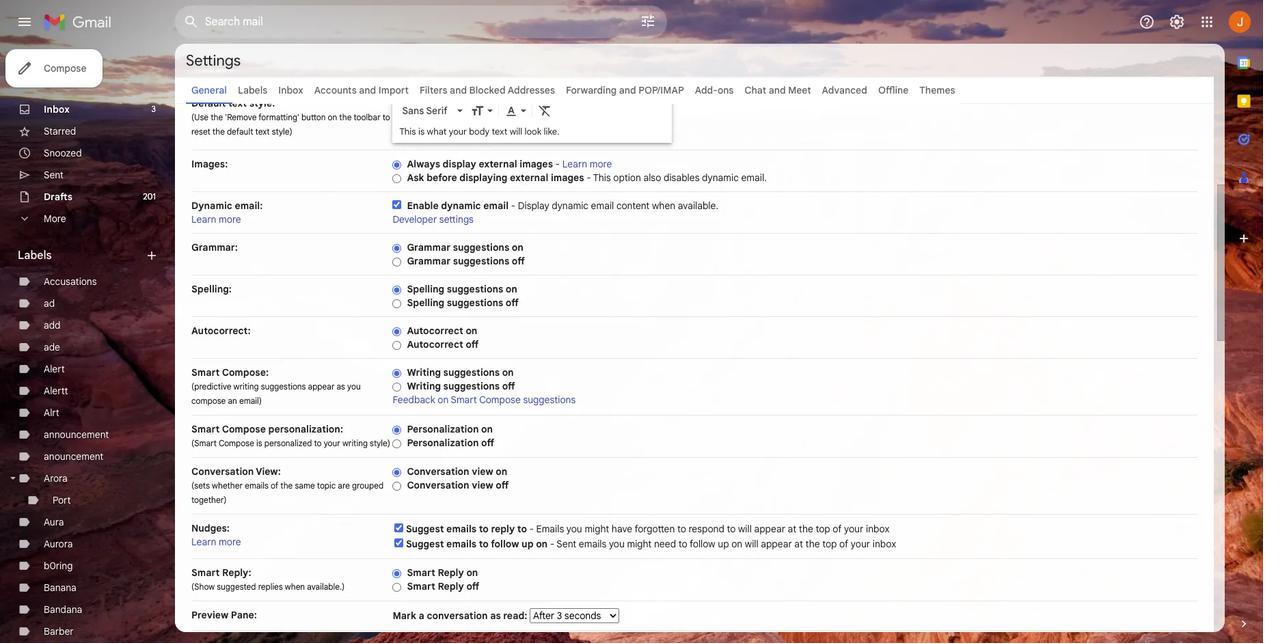 Task type: describe. For each thing, give the bounding box(es) containing it.
enable
[[407, 200, 439, 212]]

of inside conversation view: (sets whether emails of the same topic are grouped together)
[[271, 481, 278, 491]]

enable dynamic email - display dynamic email content when available. developer settings
[[393, 200, 718, 226]]

reply
[[491, 523, 515, 535]]

grammar suggestions off
[[407, 255, 525, 267]]

to up smart reply off on the bottom of the page
[[479, 538, 489, 550]]

Ask before displaying external images radio
[[393, 174, 402, 184]]

emails down suggest emails to reply to - emails you might have forgotten to respond to will appear at the top of your inbox
[[579, 538, 607, 550]]

always
[[407, 158, 440, 170]]

advanced search options image
[[634, 8, 662, 35]]

labels navigation
[[0, 44, 175, 643]]

ask
[[407, 172, 424, 184]]

preview pane:
[[191, 609, 257, 621]]

spelling suggestions off
[[407, 297, 519, 309]]

alert link
[[44, 363, 65, 375]]

1 email from the left
[[484, 200, 509, 212]]

announcement
[[44, 429, 109, 441]]

suggestions for grammar suggestions off
[[453, 255, 509, 267]]

more
[[44, 213, 66, 225]]

bandana
[[44, 604, 82, 616]]

and for chat
[[769, 84, 786, 96]]

general link
[[191, 84, 227, 96]]

feedback
[[393, 394, 435, 406]]

add-ons
[[695, 84, 734, 96]]

conversation view: (sets whether emails of the same topic are grouped together)
[[191, 466, 384, 505]]

learn more link for nudges:
[[191, 536, 241, 548]]

compose right "(smart"
[[219, 438, 254, 448]]

content
[[617, 200, 650, 212]]

2 vertical spatial will
[[745, 538, 759, 550]]

alrt link
[[44, 407, 59, 419]]

reply for on
[[438, 567, 464, 579]]

available.)
[[307, 582, 345, 592]]

writing inside smart compose personalization: (smart compose is personalized to your writing style)
[[342, 438, 368, 448]]

1 vertical spatial external
[[510, 172, 548, 184]]

Personalization on radio
[[393, 425, 402, 435]]

0 vertical spatial inbox link
[[278, 84, 303, 96]]

ade link
[[44, 341, 60, 353]]

starred link
[[44, 125, 76, 137]]

accusations
[[44, 275, 97, 288]]

topic
[[317, 481, 336, 491]]

alrt
[[44, 407, 59, 419]]

0 vertical spatial images
[[520, 158, 553, 170]]

- up ask before displaying external images - this option also disables dynamic email.
[[556, 158, 560, 170]]

gmail image
[[44, 8, 118, 36]]

1 up from the left
[[522, 538, 534, 550]]

snoozed link
[[44, 147, 82, 159]]

the inside conversation view: (sets whether emails of the same topic are grouped together)
[[280, 481, 293, 491]]

1 follow from the left
[[491, 538, 519, 550]]

default text style: (use the 'remove formatting' button on the toolbar to reset the default text style)
[[191, 97, 390, 137]]

compose down writing suggestions off
[[479, 394, 521, 406]]

1 vertical spatial at
[[795, 538, 803, 550]]

reset
[[191, 126, 210, 137]]

0 vertical spatial at
[[788, 523, 797, 535]]

1 horizontal spatial text
[[255, 126, 270, 137]]

always display external images - learn more
[[407, 158, 612, 170]]

need
[[654, 538, 676, 550]]

conversation for conversation view off
[[407, 479, 469, 492]]

add-ons link
[[695, 84, 734, 96]]

1 vertical spatial images
[[551, 172, 584, 184]]

autocorrect on
[[407, 325, 477, 337]]

1 vertical spatial inbox link
[[44, 103, 70, 116]]

view for on
[[472, 466, 493, 478]]

announcement link
[[44, 429, 109, 441]]

compose
[[191, 396, 226, 406]]

Spelling suggestions on radio
[[393, 285, 402, 295]]

writing for writing suggestions on
[[407, 366, 441, 379]]

off for conversation view on
[[496, 479, 509, 492]]

learn more link for dynamic email:
[[191, 213, 241, 226]]

banana
[[44, 582, 76, 594]]

when inside smart reply: (show suggested replies when available.)
[[285, 582, 305, 592]]

and for forwarding
[[619, 84, 636, 96]]

to right respond
[[727, 523, 736, 535]]

alert
[[44, 363, 65, 375]]

grammar for grammar suggestions on
[[407, 241, 451, 254]]

learn inside the dynamic email: learn more
[[191, 213, 216, 226]]

what
[[427, 126, 447, 137]]

1 vertical spatial appear
[[754, 523, 785, 535]]

themes
[[920, 84, 955, 96]]

labels for labels link
[[238, 84, 267, 96]]

forgotten
[[635, 523, 675, 535]]

- inside enable dynamic email - display dynamic email content when available. developer settings
[[511, 200, 516, 212]]

1 vertical spatial sent
[[557, 538, 576, 550]]

before
[[427, 172, 457, 184]]

3
[[151, 104, 156, 114]]

0 vertical spatial will
[[510, 126, 522, 137]]

sent inside labels navigation
[[44, 169, 64, 181]]

support image
[[1139, 14, 1155, 30]]

2 horizontal spatial you
[[609, 538, 625, 550]]

smart compose personalization: (smart compose is personalized to your writing style)
[[191, 423, 390, 448]]

reply:
[[222, 567, 251, 579]]

add
[[44, 319, 60, 332]]

- left 'option'
[[587, 172, 591, 184]]

dynamic email: learn more
[[191, 200, 263, 226]]

you for emails
[[567, 523, 582, 535]]

barber
[[44, 626, 74, 638]]

and for accounts
[[359, 84, 376, 96]]

accounts and import link
[[314, 84, 409, 96]]

anouncement link
[[44, 451, 103, 463]]

ask before displaying external images - this option also disables dynamic email.
[[407, 172, 767, 184]]

ons
[[718, 84, 734, 96]]

labels heading
[[18, 249, 145, 263]]

Conversation view on radio
[[393, 467, 402, 478]]

more button
[[0, 208, 164, 230]]

writing suggestions off
[[407, 380, 515, 392]]

autocorrect:
[[191, 325, 251, 337]]

(use
[[191, 112, 209, 122]]

forwarding
[[566, 84, 617, 96]]

labels for 'labels' heading
[[18, 249, 52, 263]]

off for smart reply on
[[466, 580, 479, 593]]

Writing suggestions on radio
[[393, 368, 402, 379]]

2 follow from the left
[[690, 538, 716, 550]]

accounts
[[314, 84, 357, 96]]

off up writing suggestions on
[[466, 338, 479, 351]]

learn inside the nudges: learn more
[[191, 536, 216, 548]]

0 vertical spatial external
[[479, 158, 517, 170]]

your inside smart compose personalization: (smart compose is personalized to your writing style)
[[324, 438, 340, 448]]

arora
[[44, 472, 68, 485]]

displaying
[[460, 172, 508, 184]]

bandana link
[[44, 604, 82, 616]]

an
[[228, 396, 237, 406]]

Always display external images radio
[[393, 160, 402, 170]]

2 vertical spatial of
[[840, 538, 849, 550]]

pop/imap
[[639, 84, 684, 96]]

sans serif option
[[399, 104, 455, 118]]

available.
[[678, 200, 718, 212]]

suggest emails to follow up on - sent emails you might need to follow up on will appear at the top of your inbox
[[406, 538, 896, 550]]

are
[[338, 481, 350, 491]]

smart reply: (show suggested replies when available.)
[[191, 567, 345, 592]]

1 vertical spatial might
[[627, 538, 652, 550]]

1 vertical spatial this
[[593, 172, 611, 184]]

writing for writing suggestions off
[[407, 380, 441, 392]]

to inside smart compose personalization: (smart compose is personalized to your writing style)
[[314, 438, 322, 448]]

barber link
[[44, 626, 74, 638]]

smart for smart compose: (predictive writing suggestions appear as you compose an email)
[[191, 366, 220, 379]]

suggest for suggest emails to reply to - emails you might have forgotten to respond to will appear at the top of your inbox
[[406, 523, 444, 535]]

0 horizontal spatial text
[[228, 97, 247, 109]]

off for spelling suggestions on
[[506, 297, 519, 309]]

1 vertical spatial will
[[738, 523, 752, 535]]

smart for smart compose personalization: (smart compose is personalized to your writing style)
[[191, 423, 220, 435]]

0 vertical spatial inbox
[[866, 523, 890, 535]]

smart reply off
[[407, 580, 479, 593]]

(sets
[[191, 481, 210, 491]]

pane:
[[231, 609, 257, 621]]

suggest emails to reply to - emails you might have forgotten to respond to will appear at the top of your inbox
[[406, 523, 890, 535]]

alertt
[[44, 385, 68, 397]]

1 vertical spatial inbox
[[873, 538, 896, 550]]



Task type: locate. For each thing, give the bounding box(es) containing it.
writing left "personalization off" radio
[[342, 438, 368, 448]]

of
[[271, 481, 278, 491], [833, 523, 842, 535], [840, 538, 849, 550]]

smart down writing suggestions off
[[451, 394, 477, 406]]

1 vertical spatial top
[[823, 538, 837, 550]]

filters and blocked addresses
[[420, 84, 555, 96]]

1 grammar from the top
[[407, 241, 451, 254]]

emails up smart reply on
[[446, 538, 477, 550]]

ad
[[44, 297, 55, 310]]

learn more link down dynamic
[[191, 213, 241, 226]]

more down dynamic
[[219, 213, 241, 226]]

'remove
[[225, 112, 257, 122]]

1 horizontal spatial writing
[[342, 438, 368, 448]]

smart inside smart compose personalization: (smart compose is personalized to your writing style)
[[191, 423, 220, 435]]

text down the formatting'
[[255, 126, 270, 137]]

aura link
[[44, 516, 64, 528]]

1 and from the left
[[359, 84, 376, 96]]

reply for off
[[438, 580, 464, 593]]

grammar for grammar suggestions off
[[407, 255, 451, 267]]

when right replies
[[285, 582, 305, 592]]

autocorrect up autocorrect off
[[407, 325, 463, 337]]

to right reply
[[517, 523, 527, 535]]

you down have
[[609, 538, 625, 550]]

appear inside smart compose: (predictive writing suggestions appear as you compose an email)
[[308, 381, 335, 392]]

suggestions inside smart compose: (predictive writing suggestions appear as you compose an email)
[[261, 381, 306, 392]]

personalization up personalization off
[[407, 423, 479, 435]]

labels down the more
[[18, 249, 52, 263]]

forwarding and pop/imap
[[566, 84, 684, 96]]

1 horizontal spatial you
[[567, 523, 582, 535]]

off
[[512, 255, 525, 267], [506, 297, 519, 309], [466, 338, 479, 351], [502, 380, 515, 392], [481, 437, 494, 449], [496, 479, 509, 492], [466, 580, 479, 593]]

inbox up starred
[[44, 103, 70, 116]]

1 horizontal spatial sent
[[557, 538, 576, 550]]

is left what
[[418, 126, 425, 137]]

smart inside smart compose: (predictive writing suggestions appear as you compose an email)
[[191, 366, 220, 379]]

a
[[419, 610, 424, 622]]

spelling right spelling suggestions on radio
[[407, 283, 444, 295]]

smart reply on
[[407, 567, 478, 579]]

1 horizontal spatial follow
[[690, 538, 716, 550]]

0 vertical spatial learn
[[562, 158, 587, 170]]

0 vertical spatial top
[[816, 523, 830, 535]]

to right need
[[679, 538, 687, 550]]

0 horizontal spatial as
[[337, 381, 345, 392]]

view up conversation view off
[[472, 466, 493, 478]]

1 vertical spatial view
[[472, 479, 493, 492]]

external
[[479, 158, 517, 170], [510, 172, 548, 184]]

Grammar suggestions on radio
[[393, 243, 402, 253]]

starred
[[44, 125, 76, 137]]

smart right smart reply off radio
[[407, 580, 435, 593]]

1 vertical spatial spelling
[[407, 297, 444, 309]]

0 vertical spatial suggest
[[406, 523, 444, 535]]

smart inside smart reply: (show suggested replies when available.)
[[191, 567, 220, 579]]

have
[[612, 523, 632, 535]]

autocorrect down autocorrect on
[[407, 338, 463, 351]]

writing down compose:
[[233, 381, 259, 392]]

this
[[399, 126, 416, 137], [593, 172, 611, 184]]

2 grammar from the top
[[407, 255, 451, 267]]

emails inside conversation view: (sets whether emails of the same topic are grouped together)
[[245, 481, 269, 491]]

1 vertical spatial learn more link
[[191, 213, 241, 226]]

1 writing from the top
[[407, 366, 441, 379]]

0 vertical spatial autocorrect
[[407, 325, 463, 337]]

compose down email)
[[222, 423, 266, 435]]

1 horizontal spatial style)
[[370, 438, 390, 448]]

sent up drafts link
[[44, 169, 64, 181]]

email
[[484, 200, 509, 212], [591, 200, 614, 212]]

0 horizontal spatial sent
[[44, 169, 64, 181]]

0 vertical spatial writing
[[407, 366, 441, 379]]

also
[[644, 172, 661, 184]]

conversation up whether
[[191, 466, 254, 478]]

inbox up default text style: (use the 'remove formatting' button on the toolbar to reset the default text style)
[[278, 84, 303, 96]]

advanced
[[822, 84, 867, 96]]

0 horizontal spatial email
[[484, 200, 509, 212]]

1 view from the top
[[472, 466, 493, 478]]

banana link
[[44, 582, 76, 594]]

this left 'option'
[[593, 172, 611, 184]]

0 vertical spatial this
[[399, 126, 416, 137]]

follow down respond
[[690, 538, 716, 550]]

1 vertical spatial style)
[[370, 438, 390, 448]]

feedback on smart compose suggestions
[[393, 394, 576, 406]]

writing right writing suggestions on radio
[[407, 366, 441, 379]]

conversation view off
[[407, 479, 509, 492]]

personalization off
[[407, 437, 494, 449]]

1 horizontal spatial inbox link
[[278, 84, 303, 96]]

off down "spelling suggestions on"
[[506, 297, 519, 309]]

conversation
[[427, 610, 488, 622]]

compose
[[44, 62, 86, 75], [479, 394, 521, 406], [222, 423, 266, 435], [219, 438, 254, 448]]

conversation for conversation view: (sets whether emails of the same topic are grouped together)
[[191, 466, 254, 478]]

email)
[[239, 396, 262, 406]]

option
[[613, 172, 641, 184]]

1 horizontal spatial labels
[[238, 84, 267, 96]]

suggest
[[406, 523, 444, 535], [406, 538, 444, 550]]

1 vertical spatial labels
[[18, 249, 52, 263]]

Search mail text field
[[205, 15, 602, 29]]

(predictive
[[191, 381, 231, 392]]

tab list
[[1225, 44, 1263, 594]]

2 vertical spatial appear
[[761, 538, 792, 550]]

- left emails
[[530, 523, 534, 535]]

grammar right grammar suggestions off radio
[[407, 255, 451, 267]]

2 suggest from the top
[[406, 538, 444, 550]]

grammar suggestions on
[[407, 241, 524, 254]]

conversation for conversation view on
[[407, 466, 469, 478]]

conversation down conversation view on
[[407, 479, 469, 492]]

body
[[469, 126, 490, 137]]

labels up style:
[[238, 84, 267, 96]]

None search field
[[175, 5, 667, 38]]

images down look
[[520, 158, 553, 170]]

off up "feedback on smart compose suggestions"
[[502, 380, 515, 392]]

remove formatting ‪(⌘\)‬ image
[[538, 104, 552, 118]]

Smart Reply on radio
[[393, 569, 402, 579]]

as inside smart compose: (predictive writing suggestions appear as you compose an email)
[[337, 381, 345, 392]]

0 vertical spatial appear
[[308, 381, 335, 392]]

personalized
[[264, 438, 312, 448]]

0 horizontal spatial follow
[[491, 538, 519, 550]]

2 autocorrect from the top
[[407, 338, 463, 351]]

1 horizontal spatial inbox
[[278, 84, 303, 96]]

0 vertical spatial labels
[[238, 84, 267, 96]]

0 horizontal spatial up
[[522, 538, 534, 550]]

0 horizontal spatial style)
[[272, 126, 292, 137]]

conversation view on
[[407, 466, 508, 478]]

learn more link down nudges:
[[191, 536, 241, 548]]

1 vertical spatial you
[[567, 523, 582, 535]]

reply up smart reply off on the bottom of the page
[[438, 567, 464, 579]]

off for writing suggestions on
[[502, 380, 515, 392]]

settings image
[[1169, 14, 1185, 30]]

Spelling suggestions off radio
[[393, 299, 402, 309]]

offline link
[[878, 84, 909, 96]]

smart for smart reply: (show suggested replies when available.)
[[191, 567, 220, 579]]

sent down emails
[[557, 538, 576, 550]]

1 horizontal spatial up
[[718, 538, 729, 550]]

formatting'
[[259, 112, 299, 122]]

0 horizontal spatial writing
[[233, 381, 259, 392]]

0 vertical spatial more
[[590, 158, 612, 170]]

0 vertical spatial when
[[652, 200, 676, 212]]

2 view from the top
[[472, 479, 493, 492]]

suggested
[[217, 582, 256, 592]]

look
[[525, 126, 542, 137]]

more inside the nudges: learn more
[[219, 536, 241, 548]]

whether
[[212, 481, 243, 491]]

personalization for personalization on
[[407, 423, 479, 435]]

anouncement
[[44, 451, 103, 463]]

smart up (show
[[191, 567, 220, 579]]

import
[[379, 84, 409, 96]]

inbox link up starred
[[44, 103, 70, 116]]

1 autocorrect from the top
[[407, 325, 463, 337]]

smart right smart reply on radio
[[407, 567, 435, 579]]

1 horizontal spatial dynamic
[[552, 200, 589, 212]]

0 vertical spatial you
[[347, 381, 361, 392]]

alertt link
[[44, 385, 68, 397]]

dynamic left email.
[[702, 172, 739, 184]]

2 reply from the top
[[438, 580, 464, 593]]

formatting options toolbar
[[397, 98, 668, 123]]

Smart Reply off radio
[[393, 582, 402, 593]]

and left pop/imap
[[619, 84, 636, 96]]

1 vertical spatial suggest
[[406, 538, 444, 550]]

on inside default text style: (use the 'remove formatting' button on the toolbar to reset the default text style)
[[328, 112, 337, 122]]

1 personalization from the top
[[407, 423, 479, 435]]

ade
[[44, 341, 60, 353]]

0 horizontal spatial this
[[399, 126, 416, 137]]

general
[[191, 84, 227, 96]]

2 horizontal spatial dynamic
[[702, 172, 739, 184]]

autocorrect off
[[407, 338, 479, 351]]

email down displaying
[[484, 200, 509, 212]]

email left content
[[591, 200, 614, 212]]

smart up the (predictive at the left
[[191, 366, 220, 379]]

0 vertical spatial might
[[585, 523, 609, 535]]

and right chat
[[769, 84, 786, 96]]

search mail image
[[179, 10, 204, 34]]

- down emails
[[550, 538, 555, 550]]

2 and from the left
[[450, 84, 467, 96]]

1 vertical spatial of
[[833, 523, 842, 535]]

spelling:
[[191, 283, 232, 295]]

more down nudges:
[[219, 536, 241, 548]]

Personalization off radio
[[393, 439, 402, 449]]

1 vertical spatial writing
[[407, 380, 441, 392]]

2 vertical spatial learn more link
[[191, 536, 241, 548]]

as
[[337, 381, 345, 392], [490, 610, 501, 622]]

accusations link
[[44, 275, 97, 288]]

2 spelling from the top
[[407, 297, 444, 309]]

smart for smart reply off
[[407, 580, 435, 593]]

0 horizontal spatial inbox
[[44, 103, 70, 116]]

0 vertical spatial of
[[271, 481, 278, 491]]

autocorrect for autocorrect off
[[407, 338, 463, 351]]

off down grammar suggestions on
[[512, 255, 525, 267]]

-
[[556, 158, 560, 170], [587, 172, 591, 184], [511, 200, 516, 212], [530, 523, 534, 535], [550, 538, 555, 550]]

1 vertical spatial autocorrect
[[407, 338, 463, 351]]

1 vertical spatial learn
[[191, 213, 216, 226]]

more
[[590, 158, 612, 170], [219, 213, 241, 226], [219, 536, 241, 548]]

1 reply from the top
[[438, 567, 464, 579]]

to left reply
[[479, 523, 489, 535]]

None checkbox
[[393, 200, 402, 209], [395, 524, 404, 533], [395, 539, 404, 548], [393, 200, 402, 209], [395, 524, 404, 533], [395, 539, 404, 548]]

view down conversation view on
[[472, 479, 493, 492]]

1 vertical spatial grammar
[[407, 255, 451, 267]]

smart for smart reply on
[[407, 567, 435, 579]]

0 vertical spatial view
[[472, 466, 493, 478]]

0 horizontal spatial might
[[585, 523, 609, 535]]

off down personalization on
[[481, 437, 494, 449]]

follow
[[491, 538, 519, 550], [690, 538, 716, 550]]

0 horizontal spatial dynamic
[[441, 200, 481, 212]]

2 personalization from the top
[[407, 437, 479, 449]]

suggestions for grammar suggestions on
[[453, 241, 509, 254]]

1 vertical spatial when
[[285, 582, 305, 592]]

filters and blocked addresses link
[[420, 84, 555, 96]]

1 vertical spatial as
[[490, 610, 501, 622]]

you inside smart compose: (predictive writing suggestions appear as you compose an email)
[[347, 381, 361, 392]]

0 vertical spatial style)
[[272, 126, 292, 137]]

suggestions for spelling suggestions off
[[447, 297, 503, 309]]

1 vertical spatial writing
[[342, 438, 368, 448]]

settings
[[186, 51, 241, 69]]

compose:
[[222, 366, 269, 379]]

suggestions for writing suggestions off
[[443, 380, 500, 392]]

more inside the dynamic email: learn more
[[219, 213, 241, 226]]

Autocorrect off radio
[[393, 340, 402, 351]]

1 suggest from the top
[[406, 523, 444, 535]]

reply
[[438, 567, 464, 579], [438, 580, 464, 593]]

(show
[[191, 582, 215, 592]]

port
[[53, 494, 71, 507]]

suggestions for writing suggestions on
[[443, 366, 500, 379]]

learn more link up ask before displaying external images - this option also disables dynamic email.
[[562, 158, 612, 170]]

emails left reply
[[446, 523, 477, 535]]

writing up feedback
[[407, 380, 441, 392]]

3 and from the left
[[619, 84, 636, 96]]

learn down nudges:
[[191, 536, 216, 548]]

1 horizontal spatial is
[[418, 126, 425, 137]]

suggestions for spelling suggestions on
[[447, 283, 503, 295]]

personalization down personalization on
[[407, 437, 479, 449]]

images up enable dynamic email - display dynamic email content when available. developer settings
[[551, 172, 584, 184]]

0 horizontal spatial when
[[285, 582, 305, 592]]

addresses
[[508, 84, 555, 96]]

1 horizontal spatial this
[[593, 172, 611, 184]]

Writing suggestions off radio
[[393, 382, 402, 392]]

is left "personalized"
[[256, 438, 262, 448]]

will
[[510, 126, 522, 137], [738, 523, 752, 535], [745, 538, 759, 550]]

view:
[[256, 466, 281, 478]]

learn down dynamic
[[191, 213, 216, 226]]

spelling right spelling suggestions off option
[[407, 297, 444, 309]]

2 email from the left
[[591, 200, 614, 212]]

respond
[[689, 523, 725, 535]]

autocorrect for autocorrect on
[[407, 325, 463, 337]]

style) inside default text style: (use the 'remove formatting' button on the toolbar to reset the default text style)
[[272, 126, 292, 137]]

0 vertical spatial inbox
[[278, 84, 303, 96]]

0 vertical spatial as
[[337, 381, 345, 392]]

to left respond
[[677, 523, 686, 535]]

learn up ask before displaying external images - this option also disables dynamic email.
[[562, 158, 587, 170]]

inbox link up default text style: (use the 'remove formatting' button on the toolbar to reset the default text style)
[[278, 84, 303, 96]]

conversation up conversation view off
[[407, 466, 469, 478]]

button
[[301, 112, 326, 122]]

0 vertical spatial sent
[[44, 169, 64, 181]]

and left "import"
[[359, 84, 376, 96]]

Grammar suggestions off radio
[[393, 257, 402, 267]]

2 writing from the top
[[407, 380, 441, 392]]

0 vertical spatial spelling
[[407, 283, 444, 295]]

4 and from the left
[[769, 84, 786, 96]]

style) inside smart compose personalization: (smart compose is personalized to your writing style)
[[370, 438, 390, 448]]

main menu image
[[16, 14, 33, 30]]

and for filters
[[450, 84, 467, 96]]

you for as
[[347, 381, 361, 392]]

compose inside button
[[44, 62, 86, 75]]

emails down view:
[[245, 481, 269, 491]]

0 vertical spatial grammar
[[407, 241, 451, 254]]

read:
[[503, 610, 527, 622]]

same
[[295, 481, 315, 491]]

themes link
[[920, 84, 955, 96]]

blocked
[[469, 84, 506, 96]]

toolbar
[[354, 112, 381, 122]]

0 vertical spatial reply
[[438, 567, 464, 579]]

- left display
[[511, 200, 516, 212]]

port link
[[53, 494, 71, 507]]

Autocorrect on radio
[[393, 327, 402, 337]]

suggest for suggest emails to follow up on - sent emails you might need to follow up on will appear at the top of your inbox
[[406, 538, 444, 550]]

and right filters
[[450, 84, 467, 96]]

to right the toolbar on the left
[[383, 112, 390, 122]]

spelling for spelling suggestions on
[[407, 283, 444, 295]]

aura
[[44, 516, 64, 528]]

0 horizontal spatial is
[[256, 438, 262, 448]]

text up 'remove
[[228, 97, 247, 109]]

1 vertical spatial inbox
[[44, 103, 70, 116]]

aurora
[[44, 538, 73, 550]]

dynamic
[[191, 200, 232, 212]]

default
[[191, 97, 226, 109]]

chat
[[745, 84, 766, 96]]

personalization for personalization off
[[407, 437, 479, 449]]

as left read:
[[490, 610, 501, 622]]

1 vertical spatial more
[[219, 213, 241, 226]]

0 horizontal spatial inbox link
[[44, 103, 70, 116]]

conversation inside conversation view: (sets whether emails of the same topic are grouped together)
[[191, 466, 254, 478]]

external up displaying
[[479, 158, 517, 170]]

2 vertical spatial learn
[[191, 536, 216, 548]]

2 up from the left
[[718, 538, 729, 550]]

external down "always display external images - learn more"
[[510, 172, 548, 184]]

1 spelling from the top
[[407, 283, 444, 295]]

you right emails
[[567, 523, 582, 535]]

Conversation view off radio
[[393, 481, 402, 491]]

developer settings link
[[393, 213, 474, 226]]

1 vertical spatial is
[[256, 438, 262, 448]]

text right body
[[492, 126, 507, 137]]

201
[[143, 191, 156, 202]]

snoozed
[[44, 147, 82, 159]]

inbox
[[866, 523, 890, 535], [873, 538, 896, 550]]

b0ring
[[44, 560, 73, 572]]

you left writing suggestions off option
[[347, 381, 361, 392]]

grammar down developer settings link
[[407, 241, 451, 254]]

off for grammar suggestions on
[[512, 255, 525, 267]]

labels inside navigation
[[18, 249, 52, 263]]

arora link
[[44, 472, 68, 485]]

0 vertical spatial is
[[418, 126, 425, 137]]

style) left "personalization off" radio
[[370, 438, 390, 448]]

1 vertical spatial personalization
[[407, 437, 479, 449]]

autocorrect
[[407, 325, 463, 337], [407, 338, 463, 351]]

style) down the formatting'
[[272, 126, 292, 137]]

view for off
[[472, 479, 493, 492]]

2 vertical spatial more
[[219, 536, 241, 548]]

might down suggest emails to reply to - emails you might have forgotten to respond to will appear at the top of your inbox
[[627, 538, 652, 550]]

might left have
[[585, 523, 609, 535]]

inbox
[[278, 84, 303, 96], [44, 103, 70, 116]]

0 vertical spatial personalization
[[407, 423, 479, 435]]

more up ask before displaying external images - this option also disables dynamic email.
[[590, 158, 612, 170]]

compose down gmail image
[[44, 62, 86, 75]]

this down sans
[[399, 126, 416, 137]]

when inside enable dynamic email - display dynamic email content when available. developer settings
[[652, 200, 676, 212]]

dynamic down ask before displaying external images - this option also disables dynamic email.
[[552, 200, 589, 212]]

2 vertical spatial you
[[609, 538, 625, 550]]

to inside default text style: (use the 'remove formatting' button on the toolbar to reset the default text style)
[[383, 112, 390, 122]]

0 horizontal spatial labels
[[18, 249, 52, 263]]

2 horizontal spatial text
[[492, 126, 507, 137]]

chat and meet link
[[745, 84, 811, 96]]

personalization:
[[268, 423, 343, 435]]

1 horizontal spatial might
[[627, 538, 652, 550]]

0 vertical spatial learn more link
[[562, 158, 612, 170]]

labels link
[[238, 84, 267, 96]]

smart up "(smart"
[[191, 423, 220, 435]]

1 horizontal spatial as
[[490, 610, 501, 622]]

off up 'mark a conversation as read:' at the left bottom
[[466, 580, 479, 593]]

mark a conversation as read:
[[393, 610, 530, 622]]

writing inside smart compose: (predictive writing suggestions appear as you compose an email)
[[233, 381, 259, 392]]

personalization on
[[407, 423, 493, 435]]

inbox inside labels navigation
[[44, 103, 70, 116]]

1 horizontal spatial email
[[591, 200, 614, 212]]

as up personalization:
[[337, 381, 345, 392]]

reply down smart reply on
[[438, 580, 464, 593]]

when down also at right
[[652, 200, 676, 212]]

is inside smart compose personalization: (smart compose is personalized to your writing style)
[[256, 438, 262, 448]]

spelling
[[407, 283, 444, 295], [407, 297, 444, 309]]

off up reply
[[496, 479, 509, 492]]

spelling for spelling suggestions off
[[407, 297, 444, 309]]

to down personalization:
[[314, 438, 322, 448]]



Task type: vqa. For each thing, say whether or not it's contained in the screenshot.
Blossom link
no



